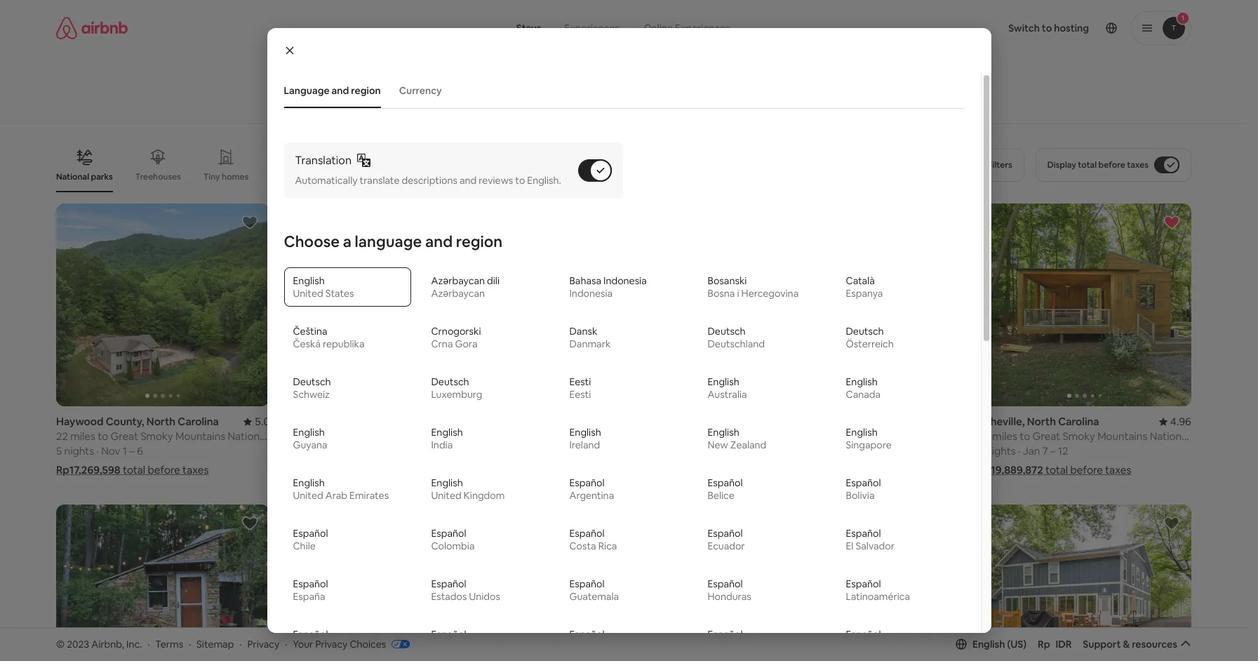 Task type: describe. For each thing, give the bounding box(es) containing it.
automatically
[[295, 174, 358, 187]]

azərbaycan dili azərbaycan
[[431, 275, 500, 300]]

estados
[[431, 590, 467, 603]]

stays tab panel
[[326, 56, 922, 102]]

· left privacy link
[[239, 638, 242, 650]]

to for and
[[515, 174, 525, 187]]

deutsch schweiz
[[293, 376, 331, 401]]

luxemburg
[[431, 388, 482, 401]]

español for estados
[[431, 578, 466, 590]]

4 español link from the left
[[699, 621, 826, 661]]

park inside asheville, north carolina 43 miles to great smoky mountains national park
[[287, 443, 308, 456]]

english for united kingdom
[[431, 477, 463, 489]]

crnogorski
[[431, 325, 481, 338]]

español for el
[[846, 527, 881, 540]]

español guatemala
[[569, 578, 619, 603]]

languages dialog
[[267, 28, 991, 661]]

treehouses
[[135, 171, 181, 182]]

7
[[1043, 444, 1048, 458]]

bosanski bosna i hercegovina
[[708, 275, 799, 300]]

2023
[[67, 638, 89, 650]]

english new zealand
[[708, 426, 767, 451]]

stays button
[[505, 14, 553, 42]]

english for guyana
[[293, 426, 325, 439]]

group containing national parks
[[56, 138, 951, 192]]

3 español link from the left
[[560, 621, 687, 661]]

english for india
[[431, 426, 463, 439]]

show map button
[[577, 565, 670, 599]]

2 eesti from the top
[[569, 388, 591, 401]]

to inside west columbia, south carolina 23 miles to congaree national park dec 4 – 9 rp23,431,911 total before taxes
[[559, 430, 569, 443]]

17 for columbia, south carolina 17 miles to congaree national park
[[748, 430, 758, 443]]

español for belice
[[708, 477, 743, 489]]

west columbia, south carolina 23 miles to congaree national park dec 4 – 9 rp23,431,911 total before taxes
[[517, 415, 685, 477]]

ecuador
[[708, 540, 745, 552]]

english for united arab emirates
[[293, 477, 325, 489]]

columbia, inside west columbia, south carolina 23 miles to congaree national park dec 4 – 9 rp23,431,911 total before taxes
[[545, 415, 595, 428]]

deutsch luxemburg
[[431, 376, 482, 401]]

deutsch deutschland
[[708, 325, 765, 350]]

english (us)
[[973, 638, 1027, 650]]

before inside 5 nights · nov 26 – dec 1 rp35,874,326 total before taxes
[[380, 463, 412, 477]]

states
[[325, 287, 354, 300]]

chef's
[[271, 171, 296, 182]]

english canada
[[846, 376, 881, 401]]

privacy link
[[247, 638, 280, 650]]

united for english united states
[[293, 287, 323, 300]]

national inside west columbia, south carolina 23 miles to congaree national park dec 4 – 9 rp23,431,911 total before taxes
[[622, 430, 662, 443]]

nights for 5 nights · nov 26 – dec 1 rp35,874,326 total before taxes
[[295, 444, 325, 458]]

unidos
[[469, 590, 500, 603]]

columbia, south carolina 17 miles to congaree national park
[[748, 415, 914, 443]]

43
[[287, 430, 299, 443]]

emirates
[[350, 489, 389, 502]]

5 español link from the left
[[837, 621, 964, 661]]

dansk
[[569, 325, 597, 338]]

idr
[[1056, 638, 1072, 650]]

i
[[737, 287, 739, 300]]

rp
[[1038, 638, 1050, 650]]

canada
[[846, 388, 881, 401]]

add to wishlist: horse shoe, north carolina image
[[242, 515, 259, 532]]

congaree inside the columbia, south carolina 17 miles to congaree national park
[[800, 430, 848, 443]]

english united states
[[293, 275, 354, 300]]

smoky for 43
[[371, 430, 404, 443]]

experiences inside button
[[565, 22, 620, 34]]

4.99 out of 5 average rating image
[[698, 415, 731, 428]]

taxes inside button
[[1127, 159, 1149, 171]]

before inside 5 nights · jan 7 – 12 rp19,889,872 total before taxes
[[1070, 463, 1103, 477]]

español for chile
[[293, 527, 328, 540]]

airbnb,
[[91, 638, 124, 650]]

total down nov 12 – 17
[[811, 463, 833, 477]]

total before taxes
[[811, 463, 897, 477]]

terms link
[[155, 638, 183, 650]]

english.
[[527, 174, 561, 187]]

nights for 5 nights
[[756, 444, 785, 458]]

guyana
[[293, 439, 327, 451]]

english guyana
[[293, 426, 327, 451]]

eesti eesti
[[569, 376, 591, 401]]

miles for 48
[[993, 430, 1018, 443]]

5 for 5 nights · nov 26 – dec 1 rp35,874,326 total before taxes
[[287, 444, 292, 458]]

total inside 5 nights · nov 1 – 6 rp17,269,598 total before taxes
[[123, 463, 145, 477]]

5 for 5 nights · nov 1 – 6 rp17,269,598 total before taxes
[[56, 444, 62, 458]]

mansions
[[479, 171, 516, 182]]

5 nights
[[748, 444, 785, 458]]

before up español bolivia
[[836, 463, 868, 477]]

smoky for 48
[[1063, 430, 1095, 443]]

5 nights · jan 7 – 12 rp19,889,872 total before taxes
[[978, 444, 1131, 477]]

español belice
[[708, 477, 743, 502]]

dili
[[487, 275, 500, 287]]

español for ecuador
[[708, 527, 743, 540]]

honduras
[[708, 590, 751, 603]]

2 azərbaycan from the top
[[431, 287, 485, 300]]

before inside 5 nights · nov 1 – 6 rp17,269,598 total before taxes
[[148, 463, 180, 477]]

asheville, north carolina 48 miles to great smoky mountains national park
[[978, 415, 1190, 456]]

national inside asheville, north carolina 48 miles to great smoky mountains national park
[[1150, 430, 1190, 443]]

to for 17
[[787, 430, 798, 443]]

taxes inside 5 nights · nov 26 – dec 1 rp35,874,326 total before taxes
[[415, 463, 441, 477]]

(us)
[[1007, 638, 1027, 650]]

miles for 43
[[301, 430, 326, 443]]

4 – from the left
[[827, 444, 832, 458]]

– inside west columbia, south carolina 23 miles to congaree national park dec 4 – 9 rp23,431,911 total before taxes
[[592, 444, 598, 458]]

display total before taxes
[[1048, 159, 1149, 171]]

carolina inside haywood county, north carolina 22 miles to great smoky mountains national park
[[178, 415, 219, 428]]

english united arab emirates
[[293, 477, 389, 502]]

miles inside west columbia, south carolina 23 miles to congaree national park dec 4 – 9 rp23,431,911 total before taxes
[[531, 430, 556, 443]]

español for honduras
[[708, 578, 743, 590]]

language
[[284, 84, 330, 97]]

gora
[[455, 338, 478, 350]]

4
[[584, 444, 590, 458]]

1 privacy from the left
[[247, 638, 280, 650]]

2 español link from the left
[[422, 621, 549, 661]]

23
[[517, 430, 529, 443]]

homes
[[222, 171, 249, 182]]

miles for 17
[[760, 430, 785, 443]]

your privacy choices link
[[293, 638, 410, 651]]

stays
[[516, 22, 541, 34]]

crnogorski crna gora
[[431, 325, 481, 350]]

jan
[[1023, 444, 1040, 458]]

english australia
[[708, 376, 747, 401]]

català espanya
[[846, 275, 883, 300]]

Where field
[[349, 79, 532, 92]]

5 for 5 nights · jan 7 – 12 rp19,889,872 total before taxes
[[978, 444, 984, 458]]

español for guatemala
[[569, 578, 605, 590]]

online
[[644, 22, 673, 34]]

rp19,889,872
[[978, 463, 1043, 477]]

national inside the columbia, south carolina 17 miles to congaree national park
[[850, 430, 890, 443]]

español el salvador
[[846, 527, 895, 552]]

region inside button
[[351, 84, 381, 97]]

arab
[[325, 489, 347, 502]]

bosna
[[708, 287, 735, 300]]

bolivia
[[846, 489, 875, 502]]

carolina for asheville, north carolina 43 miles to great smoky mountains national park
[[367, 415, 408, 428]]

total inside 5 nights · jan 7 – 12 rp19,889,872 total before taxes
[[1046, 463, 1068, 477]]

· left your
[[285, 638, 287, 650]]

united for english united kingdom
[[431, 489, 462, 502]]

5 for 5 nights
[[748, 444, 753, 458]]

4.96
[[1170, 415, 1192, 428]]

26
[[353, 444, 365, 458]]

· inside 5 nights · nov 1 – 6 rp17,269,598 total before taxes
[[96, 444, 99, 458]]

add to wishlist: columbia, south carolina image
[[703, 515, 719, 532]]

· inside 5 nights · jan 7 – 12 rp19,889,872 total before taxes
[[1018, 444, 1021, 458]]

haywood county, north carolina 22 miles to great smoky mountains national park
[[56, 415, 268, 456]]

park inside the columbia, south carolina 17 miles to congaree national park
[[893, 430, 914, 443]]

rp idr
[[1038, 638, 1072, 650]]

great inside haywood county, north carolina 22 miles to great smoky mountains national park
[[110, 430, 138, 443]]

español for colombia
[[431, 527, 466, 540]]

nights for 5 nights · jan 7 – 12 rp19,889,872 total before taxes
[[986, 444, 1016, 458]]

48
[[978, 430, 990, 443]]

5.0 out of 5 average rating image
[[244, 415, 270, 428]]

5.0
[[255, 415, 270, 428]]

amazing views
[[540, 171, 599, 182]]

add to wishlist: blythewood, south carolina image
[[1164, 515, 1180, 532]]

total inside west columbia, south carolina 23 miles to congaree national park dec 4 – 9 rp23,431,911 total before taxes
[[582, 463, 604, 477]]

nights for 5 nights · nov 1 – 6 rp17,269,598 total before taxes
[[64, 444, 94, 458]]

danmark
[[569, 338, 611, 350]]

a
[[343, 232, 351, 251]]

1 eesti from the top
[[569, 376, 591, 388]]

chef's kitchens
[[271, 171, 332, 182]]

tiny homes
[[204, 171, 249, 182]]

currency button
[[392, 77, 449, 104]]



Task type: vqa. For each thing, say whether or not it's contained in the screenshot.
second Activities from the left
no



Task type: locate. For each thing, give the bounding box(es) containing it.
experiences button
[[553, 14, 632, 42]]

to inside asheville, north carolina 48 miles to great smoky mountains national park
[[1020, 430, 1030, 443]]

total
[[1078, 159, 1097, 171], [123, 463, 145, 477], [582, 463, 604, 477], [355, 463, 377, 477], [811, 463, 833, 477], [1046, 463, 1068, 477]]

1 horizontal spatial privacy
[[315, 638, 348, 650]]

– down the columbia, south carolina 17 miles to congaree national park
[[827, 444, 832, 458]]

4 miles from the left
[[760, 430, 785, 443]]

1 horizontal spatial congaree
[[800, 430, 848, 443]]

nov for 26
[[332, 444, 351, 458]]

asheville, for 43
[[287, 415, 334, 428]]

congaree up 9
[[571, 430, 619, 443]]

congaree up nov 12 – 17
[[800, 430, 848, 443]]

0 vertical spatial and
[[332, 84, 349, 97]]

2 horizontal spatial and
[[460, 174, 477, 187]]

park up rp19,889,872
[[978, 443, 999, 456]]

1 horizontal spatial great
[[341, 430, 369, 443]]

– for 5 nights · nov 26 – dec 1 rp35,874,326 total before taxes
[[367, 444, 373, 458]]

– inside 5 nights · jan 7 – 12 rp19,889,872 total before taxes
[[1051, 444, 1056, 458]]

english for united states
[[293, 275, 325, 287]]

español link down the españa
[[284, 621, 411, 661]]

to inside haywood county, north carolina 22 miles to great smoky mountains national park
[[98, 430, 108, 443]]

español estados unidos
[[431, 578, 500, 603]]

nights inside 5 nights · nov 1 – 6 rp17,269,598 total before taxes
[[64, 444, 94, 458]]

deutsch inside deutsch österreich
[[846, 325, 884, 338]]

12 inside 5 nights · jan 7 – 12 rp19,889,872 total before taxes
[[1058, 444, 1068, 458]]

your
[[293, 638, 313, 650]]

region inside tab panel
[[456, 232, 503, 251]]

deutsch inside deutsch luxemburg
[[431, 376, 469, 388]]

experiences right "online"
[[675, 22, 730, 34]]

0 horizontal spatial north
[[147, 415, 176, 428]]

region left currency button
[[351, 84, 381, 97]]

national
[[56, 171, 89, 182], [228, 430, 268, 443], [622, 430, 662, 443], [458, 430, 498, 443], [850, 430, 890, 443], [1150, 430, 1190, 443]]

english inside english united kingdom
[[431, 477, 463, 489]]

5 carolina from the left
[[1058, 415, 1099, 428]]

1 horizontal spatial asheville,
[[978, 415, 1025, 428]]

terms · sitemap · privacy
[[155, 638, 280, 650]]

5 inside 5 nights · jan 7 – 12 rp19,889,872 total before taxes
[[978, 444, 984, 458]]

congaree inside west columbia, south carolina 23 miles to congaree national park dec 4 – 9 rp23,431,911 total before taxes
[[571, 430, 619, 443]]

costa
[[569, 540, 596, 552]]

columbia, inside the columbia, south carolina 17 miles to congaree national park
[[748, 415, 798, 428]]

17 down the columbia, south carolina 17 miles to congaree national park
[[834, 444, 844, 458]]

before up español argentina in the bottom of the page
[[607, 463, 639, 477]]

great up the 26
[[341, 430, 369, 443]]

česká
[[293, 338, 321, 350]]

eesti down danmark
[[569, 376, 591, 388]]

united down rp35,874,326
[[293, 489, 323, 502]]

profile element
[[764, 0, 1192, 56]]

azərbaycan
[[431, 275, 485, 287], [431, 287, 485, 300]]

español inside the español ecuador
[[708, 527, 743, 540]]

deutsch down 'crna'
[[431, 376, 469, 388]]

1 north from the left
[[147, 415, 176, 428]]

english (us) button
[[956, 638, 1027, 650]]

and for automatically translate descriptions and reviews to english.
[[460, 174, 477, 187]]

– for 5 nights · jan 7 – 12 rp19,889,872 total before taxes
[[1051, 444, 1056, 458]]

español colombia
[[431, 527, 475, 552]]

2 dec from the left
[[375, 444, 395, 458]]

17
[[748, 430, 758, 443], [834, 444, 844, 458]]

new
[[708, 439, 728, 451]]

national inside asheville, north carolina 43 miles to great smoky mountains national park
[[458, 430, 498, 443]]

1 – from the left
[[129, 444, 135, 458]]

nov for 1
[[101, 444, 120, 458]]

©
[[56, 638, 65, 650]]

2 smoky from the left
[[371, 430, 404, 443]]

to inside the columbia, south carolina 17 miles to congaree national park
[[787, 430, 798, 443]]

· right terms link
[[189, 638, 191, 650]]

united left states
[[293, 287, 323, 300]]

mountains for 43
[[406, 430, 456, 443]]

2 mountains from the left
[[406, 430, 456, 443]]

5 – from the left
[[1051, 444, 1056, 458]]

3 great from the left
[[1033, 430, 1061, 443]]

english inside english singapore
[[846, 426, 878, 439]]

terms
[[155, 638, 183, 650]]

español for españa
[[293, 578, 328, 590]]

nov left the 26
[[332, 444, 351, 458]]

argentina
[[569, 489, 614, 502]]

dec inside west columbia, south carolina 23 miles to congaree national park dec 4 – 9 rp23,431,911 total before taxes
[[562, 444, 582, 458]]

2 12 from the left
[[1058, 444, 1068, 458]]

español costa rica
[[569, 527, 617, 552]]

park up rp35,874,326
[[287, 443, 308, 456]]

5 right new
[[748, 444, 753, 458]]

before down asheville, north carolina 43 miles to great smoky mountains national park
[[380, 463, 412, 477]]

3 north from the left
[[1027, 415, 1056, 428]]

0 horizontal spatial dec
[[375, 444, 395, 458]]

español for costa
[[569, 527, 605, 540]]

el
[[846, 540, 854, 552]]

united inside english united arab emirates
[[293, 489, 323, 502]]

deutsch for österreich
[[846, 325, 884, 338]]

total down the 26
[[355, 463, 377, 477]]

english inside english united states
[[293, 275, 325, 287]]

3 mountains from the left
[[1098, 430, 1148, 443]]

1 mountains from the left
[[175, 430, 225, 443]]

national down 5.0 out of 5 average rating icon
[[228, 430, 268, 443]]

north for asheville, north carolina 43 miles to great smoky mountains national park
[[336, 415, 365, 428]]

català
[[846, 275, 875, 287]]

national right india
[[458, 430, 498, 443]]

united for english united arab emirates
[[293, 489, 323, 502]]

nov right 5 nights
[[793, 444, 812, 458]]

2 – from the left
[[592, 444, 598, 458]]

indonesia up dansk
[[569, 287, 613, 300]]

español link down guatemala
[[560, 621, 687, 661]]

united inside english united states
[[293, 287, 323, 300]]

what can we help you find? tab list
[[505, 14, 632, 42]]

1 horizontal spatial columbia,
[[748, 415, 798, 428]]

0 horizontal spatial 12
[[814, 444, 824, 458]]

dansk danmark
[[569, 325, 611, 350]]

privacy right your
[[315, 638, 348, 650]]

2 south from the left
[[800, 415, 829, 428]]

0 horizontal spatial 1
[[123, 444, 127, 458]]

english inside english guyana
[[293, 426, 325, 439]]

0 horizontal spatial south
[[598, 415, 627, 428]]

carolina inside west columbia, south carolina 23 miles to congaree national park dec 4 – 9 rp23,431,911 total before taxes
[[629, 415, 670, 428]]

congaree
[[571, 430, 619, 443], [800, 430, 848, 443]]

nov left 6
[[101, 444, 120, 458]]

1 5 from the left
[[56, 444, 62, 458]]

tab list containing language and region
[[277, 73, 964, 108]]

national left parks
[[56, 171, 89, 182]]

asheville, for 48
[[978, 415, 1025, 428]]

english inside english australia
[[708, 376, 739, 388]]

1 congaree from the left
[[571, 430, 619, 443]]

before right display at the top
[[1099, 159, 1125, 171]]

english for canada
[[846, 376, 878, 388]]

map
[[619, 576, 639, 589]]

3 nov from the left
[[793, 444, 812, 458]]

0 horizontal spatial mountains
[[175, 430, 225, 443]]

translation
[[295, 153, 352, 168]]

1 horizontal spatial 17
[[834, 444, 844, 458]]

5 inside 5 nights · nov 26 – dec 1 rp35,874,326 total before taxes
[[287, 444, 292, 458]]

1 horizontal spatial 12
[[1058, 444, 1068, 458]]

columbia,
[[545, 415, 595, 428], [748, 415, 798, 428]]

carolina inside the columbia, south carolina 17 miles to congaree national park
[[832, 415, 873, 428]]

asheville, inside asheville, north carolina 48 miles to great smoky mountains national park
[[978, 415, 1025, 428]]

total right display at the top
[[1078, 159, 1097, 171]]

views
[[577, 171, 599, 182]]

total down 7
[[1046, 463, 1068, 477]]

total down 6
[[123, 463, 145, 477]]

mountains inside asheville, north carolina 43 miles to great smoky mountains national park
[[406, 430, 456, 443]]

2 nights from the left
[[295, 444, 325, 458]]

national up total before taxes
[[850, 430, 890, 443]]

north right county,
[[147, 415, 176, 428]]

asheville, up 43
[[287, 415, 334, 428]]

deutsch for schweiz
[[293, 376, 331, 388]]

nov inside 5 nights · nov 1 – 6 rp17,269,598 total before taxes
[[101, 444, 120, 458]]

before inside west columbia, south carolina 23 miles to congaree national park dec 4 – 9 rp23,431,911 total before taxes
[[607, 463, 639, 477]]

1 miles from the left
[[70, 430, 95, 443]]

3 5 from the left
[[748, 444, 753, 458]]

trending
[[356, 171, 392, 182]]

2 columbia, from the left
[[748, 415, 798, 428]]

ireland
[[569, 439, 600, 451]]

experiences up the stays tab panel
[[565, 22, 620, 34]]

united left "kingdom"
[[431, 489, 462, 502]]

park
[[664, 430, 685, 443], [893, 430, 914, 443], [56, 443, 77, 456], [287, 443, 308, 456], [978, 443, 999, 456]]

1 horizontal spatial north
[[336, 415, 365, 428]]

español for latinoamérica
[[846, 578, 881, 590]]

17 for nov 12 – 17
[[834, 444, 844, 458]]

mountains inside haywood county, north carolina 22 miles to great smoky mountains national park
[[175, 430, 225, 443]]

english
[[293, 275, 325, 287], [708, 376, 739, 388], [846, 376, 878, 388], [293, 426, 325, 439], [431, 426, 463, 439], [569, 426, 601, 439], [708, 426, 739, 439], [846, 426, 878, 439], [293, 477, 325, 489], [431, 477, 463, 489], [973, 638, 1005, 650]]

deutsch down bosna
[[708, 325, 746, 338]]

0 horizontal spatial experiences
[[565, 22, 620, 34]]

0 horizontal spatial 17
[[748, 430, 758, 443]]

nights up 'rp17,269,598'
[[64, 444, 94, 458]]

rica
[[598, 540, 617, 552]]

latinoamérica
[[846, 590, 910, 603]]

miles inside the columbia, south carolina 17 miles to congaree national park
[[760, 430, 785, 443]]

and for choose a language and region
[[425, 232, 453, 251]]

dec left 4
[[562, 444, 582, 458]]

none search field containing stays
[[326, 0, 922, 102]]

nov 12 – 17
[[793, 444, 844, 458]]

español inside español guatemala
[[569, 578, 605, 590]]

miles inside asheville, north carolina 43 miles to great smoky mountains national park
[[301, 430, 326, 443]]

to down county,
[[98, 430, 108, 443]]

taxes
[[1127, 159, 1149, 171], [183, 463, 209, 477], [641, 463, 668, 477], [415, 463, 441, 477], [871, 463, 897, 477], [1105, 463, 1131, 477]]

to
[[515, 174, 525, 187], [98, 430, 108, 443], [559, 430, 569, 443], [328, 430, 339, 443], [787, 430, 798, 443], [1020, 430, 1030, 443]]

carolina inside asheville, north carolina 43 miles to great smoky mountains national park
[[367, 415, 408, 428]]

3 nights from the left
[[756, 444, 785, 458]]

dec inside 5 nights · nov 26 – dec 1 rp35,874,326 total before taxes
[[375, 444, 395, 458]]

deutsch inside the deutsch deutschland
[[708, 325, 746, 338]]

taxes inside west columbia, south carolina 23 miles to congaree national park dec 4 – 9 rp23,431,911 total before taxes
[[641, 463, 668, 477]]

– left 9
[[592, 444, 598, 458]]

columbia, up ireland
[[545, 415, 595, 428]]

español ecuador
[[708, 527, 745, 552]]

hercegovina
[[741, 287, 799, 300]]

2 great from the left
[[341, 430, 369, 443]]

to left english ireland
[[559, 430, 569, 443]]

tab list inside choose a language and currency element
[[277, 73, 964, 108]]

deutsch down česká at the left of the page
[[293, 376, 331, 388]]

español link
[[284, 621, 411, 661], [422, 621, 549, 661], [560, 621, 687, 661], [699, 621, 826, 661], [837, 621, 964, 661]]

support & resources
[[1083, 638, 1178, 650]]

privacy left your
[[247, 638, 280, 650]]

privacy inside your privacy choices link
[[315, 638, 348, 650]]

2 horizontal spatial nov
[[793, 444, 812, 458]]

5 inside 5 nights · nov 1 – 6 rp17,269,598 total before taxes
[[56, 444, 62, 458]]

1 horizontal spatial and
[[425, 232, 453, 251]]

1 carolina from the left
[[178, 415, 219, 428]]

1 horizontal spatial experiences
[[675, 22, 730, 34]]

español link down honduras in the bottom of the page
[[699, 621, 826, 661]]

español chile
[[293, 527, 328, 552]]

0 horizontal spatial nov
[[101, 444, 120, 458]]

miles down haywood
[[70, 430, 95, 443]]

mountains
[[175, 430, 225, 443], [406, 430, 456, 443], [1098, 430, 1148, 443]]

great down county,
[[110, 430, 138, 443]]

choose a language and region
[[284, 232, 503, 251]]

– right 7
[[1051, 444, 1056, 458]]

miles right 43
[[301, 430, 326, 443]]

asheville, north carolina 43 miles to great smoky mountains national park
[[287, 415, 498, 456]]

1 inside 5 nights · nov 26 – dec 1 rp35,874,326 total before taxes
[[397, 444, 401, 458]]

1 south from the left
[[598, 415, 627, 428]]

español inside español costa rica
[[569, 527, 605, 540]]

miles right 48
[[993, 430, 1018, 443]]

schweiz
[[293, 388, 330, 401]]

great for 43
[[341, 430, 369, 443]]

1 horizontal spatial 1
[[397, 444, 401, 458]]

4.96 out of 5 average rating image
[[1159, 415, 1192, 428]]

1 horizontal spatial mountains
[[406, 430, 456, 443]]

language and region button
[[277, 77, 388, 104]]

choices
[[350, 638, 386, 650]]

national inside haywood county, north carolina 22 miles to great smoky mountains national park
[[228, 430, 268, 443]]

0 horizontal spatial and
[[332, 84, 349, 97]]

– for 5 nights · nov 1 – 6 rp17,269,598 total before taxes
[[129, 444, 135, 458]]

smoky up 6
[[141, 430, 173, 443]]

4 5 from the left
[[978, 444, 984, 458]]

rp35,874,326
[[287, 463, 353, 477]]

1 vertical spatial 17
[[834, 444, 844, 458]]

2 carolina from the left
[[629, 415, 670, 428]]

national down 4.96 out of 5 average rating image at the right bottom of page
[[1150, 430, 1190, 443]]

carolina up singapore
[[832, 415, 873, 428]]

español inside español el salvador
[[846, 527, 881, 540]]

add to wishlist: haywood county, north carolina image
[[242, 214, 259, 231]]

carolina for asheville, north carolina 48 miles to great smoky mountains national park
[[1058, 415, 1099, 428]]

carolina up 5 nights · jan 7 – 12 rp19,889,872 total before taxes
[[1058, 415, 1099, 428]]

2 asheville, from the left
[[978, 415, 1025, 428]]

english for new zealand
[[708, 426, 739, 439]]

carolina left 5.0 out of 5 average rating icon
[[178, 415, 219, 428]]

nights
[[64, 444, 94, 458], [295, 444, 325, 458], [756, 444, 785, 458], [986, 444, 1016, 458]]

to left english.
[[515, 174, 525, 187]]

english inside english united arab emirates
[[293, 477, 325, 489]]

total up español argentina in the bottom of the page
[[582, 463, 604, 477]]

nights inside 5 nights · nov 26 – dec 1 rp35,874,326 total before taxes
[[295, 444, 325, 458]]

1 right the 26
[[397, 444, 401, 458]]

2 horizontal spatial smoky
[[1063, 430, 1095, 443]]

–
[[129, 444, 135, 458], [592, 444, 598, 458], [367, 444, 373, 458], [827, 444, 832, 458], [1051, 444, 1056, 458]]

deutsch österreich
[[846, 325, 894, 350]]

0 horizontal spatial smoky
[[141, 430, 173, 443]]

· inside 5 nights · nov 26 – dec 1 rp35,874,326 total before taxes
[[327, 444, 329, 458]]

taxes inside 5 nights · jan 7 – 12 rp19,889,872 total before taxes
[[1105, 463, 1131, 477]]

3 carolina from the left
[[367, 415, 408, 428]]

· up rp35,874,326
[[327, 444, 329, 458]]

park inside asheville, north carolina 48 miles to great smoky mountains national park
[[978, 443, 999, 456]]

5 miles from the left
[[993, 430, 1018, 443]]

– inside 5 nights · nov 26 – dec 1 rp35,874,326 total before taxes
[[367, 444, 373, 458]]

park inside haywood county, north carolina 22 miles to great smoky mountains national park
[[56, 443, 77, 456]]

crna
[[431, 338, 453, 350]]

miles inside asheville, north carolina 48 miles to great smoky mountains national park
[[993, 430, 1018, 443]]

0 horizontal spatial great
[[110, 430, 138, 443]]

choose a language and currency element
[[275, 73, 972, 661]]

region up dili
[[456, 232, 503, 251]]

1 experiences from the left
[[565, 22, 620, 34]]

nights left nov 12 – 17
[[756, 444, 785, 458]]

deutsch for luxemburg
[[431, 376, 469, 388]]

0 horizontal spatial congaree
[[571, 430, 619, 443]]

eesti up english ireland
[[569, 388, 591, 401]]

bahasa indonesia indonesia
[[569, 275, 647, 300]]

5 nights · nov 26 – dec 1 rp35,874,326 total before taxes
[[287, 444, 441, 477]]

south up 9
[[598, 415, 627, 428]]

bahasa
[[569, 275, 601, 287]]

national right english ireland
[[622, 430, 662, 443]]

park inside west columbia, south carolina 23 miles to congaree national park dec 4 – 9 rp23,431,911 total before taxes
[[664, 430, 685, 443]]

5 down 43
[[287, 444, 292, 458]]

12 right 7
[[1058, 444, 1068, 458]]

asheville, inside asheville, north carolina 43 miles to great smoky mountains national park
[[287, 415, 334, 428]]

deutsch for deutschland
[[708, 325, 746, 338]]

3 smoky from the left
[[1063, 430, 1095, 443]]

asheville,
[[287, 415, 334, 428], [978, 415, 1025, 428]]

great up 7
[[1033, 430, 1061, 443]]

2 experiences from the left
[[675, 22, 730, 34]]

columbia, up 5 nights
[[748, 415, 798, 428]]

nights up rp35,874,326
[[295, 444, 325, 458]]

translate
[[360, 174, 400, 187]]

cabins
[[422, 171, 449, 182]]

north up 7
[[1027, 415, 1056, 428]]

1 columbia, from the left
[[545, 415, 595, 428]]

2 privacy from the left
[[315, 638, 348, 650]]

to up nov 12 – 17
[[787, 430, 798, 443]]

haywood
[[56, 415, 104, 428]]

south up nov 12 – 17
[[800, 415, 829, 428]]

0 horizontal spatial columbia,
[[545, 415, 595, 428]]

park right english singapore
[[893, 430, 914, 443]]

0 horizontal spatial privacy
[[247, 638, 280, 650]]

english for australia
[[708, 376, 739, 388]]

español inside español colombia
[[431, 527, 466, 540]]

miles down west on the bottom left of page
[[531, 430, 556, 443]]

kitchens
[[298, 171, 332, 182]]

1 inside 5 nights · nov 1 – 6 rp17,269,598 total before taxes
[[123, 444, 127, 458]]

None search field
[[326, 0, 922, 102]]

1 azərbaycan from the top
[[431, 275, 485, 287]]

smoky inside asheville, north carolina 43 miles to great smoky mountains national park
[[371, 430, 404, 443]]

automatically translate descriptions and reviews to english.
[[295, 174, 561, 187]]

english inside english new zealand
[[708, 426, 739, 439]]

smoky up 5 nights · jan 7 – 12 rp19,889,872 total before taxes
[[1063, 430, 1095, 443]]

čeština
[[293, 325, 327, 338]]

smoky inside asheville, north carolina 48 miles to great smoky mountains national park
[[1063, 430, 1095, 443]]

4 nights from the left
[[986, 444, 1016, 458]]

0 vertical spatial 17
[[748, 430, 758, 443]]

0 vertical spatial region
[[351, 84, 381, 97]]

2 5 from the left
[[287, 444, 292, 458]]

österreich
[[846, 338, 894, 350]]

language
[[355, 232, 422, 251]]

asheville, up 48
[[978, 415, 1025, 428]]

miles up 5 nights
[[760, 430, 785, 443]]

online experiences link
[[632, 14, 743, 42]]

mountains for 48
[[1098, 430, 1148, 443]]

south
[[598, 415, 627, 428], [800, 415, 829, 428]]

to for 43
[[328, 430, 339, 443]]

north inside haywood county, north carolina 22 miles to great smoky mountains national park
[[147, 415, 176, 428]]

south inside west columbia, south carolina 23 miles to congaree national park dec 4 – 9 rp23,431,911 total before taxes
[[598, 415, 627, 428]]

español link down latinoamérica
[[837, 621, 964, 661]]

nov inside 5 nights · nov 26 – dec 1 rp35,874,326 total before taxes
[[332, 444, 351, 458]]

carolina inside asheville, north carolina 48 miles to great smoky mountains national park
[[1058, 415, 1099, 428]]

total inside 5 nights · nov 26 – dec 1 rp35,874,326 total before taxes
[[355, 463, 377, 477]]

before down asheville, north carolina 48 miles to great smoky mountains national park
[[1070, 463, 1103, 477]]

– left 6
[[129, 444, 135, 458]]

currency
[[399, 84, 442, 97]]

1 nights from the left
[[64, 444, 94, 458]]

nights inside 5 nights · jan 7 – 12 rp19,889,872 total before taxes
[[986, 444, 1016, 458]]

north inside asheville, north carolina 48 miles to great smoky mountains national park
[[1027, 415, 1056, 428]]

1 horizontal spatial smoky
[[371, 430, 404, 443]]

your privacy choices
[[293, 638, 386, 650]]

sitemap link
[[197, 638, 234, 650]]

español inside español honduras
[[708, 578, 743, 590]]

1
[[123, 444, 127, 458], [397, 444, 401, 458]]

5 nights · nov 1 – 6 rp17,269,598 total before taxes
[[56, 444, 209, 477]]

5 down 48
[[978, 444, 984, 458]]

carolina up 5 nights · nov 26 – dec 1 rp35,874,326 total before taxes
[[367, 415, 408, 428]]

language and region tab panel
[[278, 126, 969, 661]]

indonesia
[[604, 275, 647, 287], [569, 287, 613, 300]]

1 vertical spatial region
[[456, 232, 503, 251]]

great inside asheville, north carolina 48 miles to great smoky mountains national park
[[1033, 430, 1061, 443]]

english for singapore
[[846, 426, 878, 439]]

2 horizontal spatial mountains
[[1098, 430, 1148, 443]]

1 1 from the left
[[123, 444, 127, 458]]

17 inside the columbia, south carolina 17 miles to congaree national park
[[748, 430, 758, 443]]

1 vertical spatial and
[[460, 174, 477, 187]]

1 smoky from the left
[[141, 430, 173, 443]]

1 12 from the left
[[814, 444, 824, 458]]

2 miles from the left
[[531, 430, 556, 443]]

indonesia right the bahasa
[[604, 275, 647, 287]]

to for 48
[[1020, 430, 1030, 443]]

mountains inside asheville, north carolina 48 miles to great smoky mountains national park
[[1098, 430, 1148, 443]]

park left new
[[664, 430, 685, 443]]

3 – from the left
[[367, 444, 373, 458]]

smoky inside haywood county, north carolina 22 miles to great smoky mountains national park
[[141, 430, 173, 443]]

9
[[600, 444, 606, 458]]

español for bolivia
[[846, 477, 881, 489]]

tiny
[[204, 171, 220, 182]]

north up the 26
[[336, 415, 365, 428]]

singapore
[[846, 439, 892, 451]]

0 horizontal spatial asheville,
[[287, 415, 334, 428]]

north
[[147, 415, 176, 428], [336, 415, 365, 428], [1027, 415, 1056, 428]]

north inside asheville, north carolina 43 miles to great smoky mountains national park
[[336, 415, 365, 428]]

3 miles from the left
[[301, 430, 326, 443]]

online experiences
[[644, 22, 730, 34]]

1 dec from the left
[[562, 444, 582, 458]]

1 español link from the left
[[284, 621, 411, 661]]

show map
[[591, 576, 639, 589]]

17 up 5 nights
[[748, 430, 758, 443]]

4 carolina from the left
[[832, 415, 873, 428]]

1 asheville, from the left
[[287, 415, 334, 428]]

taxes inside 5 nights · nov 1 – 6 rp17,269,598 total before taxes
[[183, 463, 209, 477]]

· right inc.
[[148, 638, 150, 650]]

1 nov from the left
[[101, 444, 120, 458]]

2 horizontal spatial north
[[1027, 415, 1056, 428]]

and inside the language and region button
[[332, 84, 349, 97]]

language and region
[[284, 84, 381, 97]]

1 horizontal spatial region
[[456, 232, 503, 251]]

miles inside haywood county, north carolina 22 miles to great smoky mountains national park
[[70, 430, 95, 443]]

carolina for columbia, south carolina 17 miles to congaree national park
[[832, 415, 873, 428]]

tab list
[[277, 73, 964, 108]]

salvador
[[856, 540, 895, 552]]

before inside button
[[1099, 159, 1125, 171]]

great for 48
[[1033, 430, 1061, 443]]

0 horizontal spatial region
[[351, 84, 381, 97]]

1 horizontal spatial dec
[[562, 444, 582, 458]]

south inside the columbia, south carolina 17 miles to congaree national park
[[800, 415, 829, 428]]

2 horizontal spatial great
[[1033, 430, 1061, 443]]

2 vertical spatial and
[[425, 232, 453, 251]]

experiences
[[565, 22, 620, 34], [675, 22, 730, 34]]

· left jan
[[1018, 444, 1021, 458]]

privacy
[[247, 638, 280, 650], [315, 638, 348, 650]]

group
[[56, 138, 951, 192], [56, 204, 270, 406], [287, 204, 500, 406], [517, 204, 731, 406], [748, 204, 961, 406], [978, 204, 1192, 406], [56, 505, 270, 661], [287, 505, 500, 661], [517, 505, 731, 661], [748, 505, 961, 661], [978, 505, 1192, 661]]

deutsch down espanya
[[846, 325, 884, 338]]

colombia
[[431, 540, 475, 552]]

1 left 6
[[123, 444, 127, 458]]

1 horizontal spatial nov
[[332, 444, 351, 458]]

nights up rp19,889,872
[[986, 444, 1016, 458]]

2 nov from the left
[[332, 444, 351, 458]]

12 down the columbia, south carolina 17 miles to congaree national park
[[814, 444, 824, 458]]

to right english guyana
[[328, 430, 339, 443]]

1 horizontal spatial south
[[800, 415, 829, 428]]

2 congaree from the left
[[800, 430, 848, 443]]

remove from wishlist: asheville, north carolina image
[[1164, 214, 1180, 231]]

español for argentina
[[569, 477, 605, 489]]

great inside asheville, north carolina 43 miles to great smoky mountains national park
[[341, 430, 369, 443]]

county,
[[106, 415, 144, 428]]

· up 'rp17,269,598'
[[96, 444, 99, 458]]

1 great from the left
[[110, 430, 138, 443]]

english for ireland
[[569, 426, 601, 439]]

total inside button
[[1078, 159, 1097, 171]]

north for asheville, north carolina 48 miles to great smoky mountains national park
[[1027, 415, 1056, 428]]

carolina left 4.99 out of 5 average rating image
[[629, 415, 670, 428]]

2 1 from the left
[[397, 444, 401, 458]]

2 north from the left
[[336, 415, 365, 428]]



